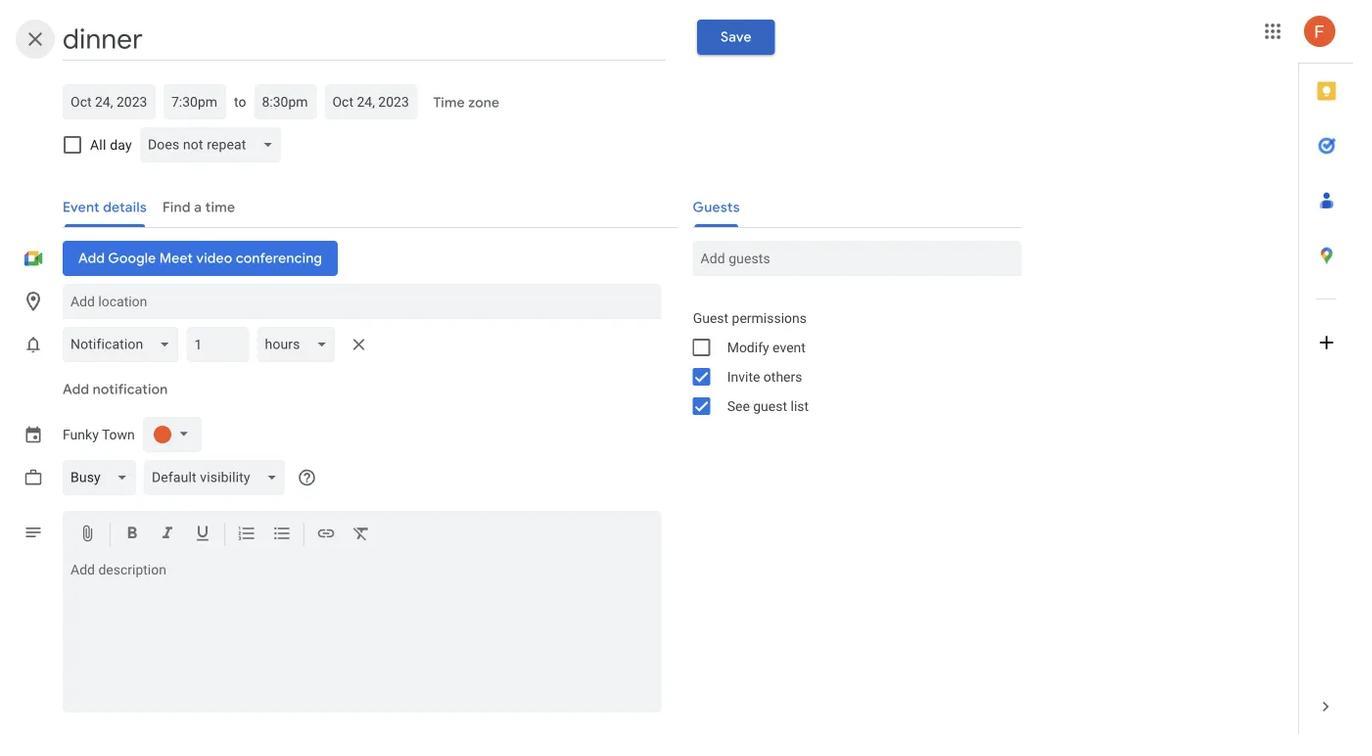 Task type: locate. For each thing, give the bounding box(es) containing it.
time
[[433, 94, 465, 112]]

list
[[791, 398, 809, 414]]

add notification
[[63, 381, 168, 399]]

all
[[90, 137, 106, 153]]

Title text field
[[63, 18, 666, 61]]

see
[[727, 398, 750, 414]]

guest
[[754, 398, 788, 414]]

None field
[[140, 127, 289, 163], [63, 327, 187, 362], [257, 327, 343, 362], [63, 460, 144, 496], [144, 460, 293, 496], [140, 127, 289, 163], [63, 327, 187, 362], [257, 327, 343, 362], [63, 460, 144, 496], [144, 460, 293, 496]]

group
[[678, 304, 1022, 421]]

funky
[[63, 427, 99, 443]]

1 hour before element
[[63, 323, 375, 366]]

remove formatting image
[[352, 524, 371, 547]]

save
[[721, 28, 752, 46]]

add notification button
[[55, 366, 176, 413]]

Start time text field
[[171, 90, 218, 114]]

tab list
[[1300, 64, 1354, 680]]

invite
[[727, 369, 761, 385]]

Hours in advance for notification number field
[[194, 327, 241, 362]]

add
[[63, 381, 89, 399]]

insert link image
[[316, 524, 336, 547]]

guest
[[693, 310, 729, 326]]

to
[[234, 94, 246, 110]]

numbered list image
[[237, 524, 257, 547]]

bold image
[[122, 524, 142, 547]]

modify event
[[727, 339, 806, 356]]

day
[[110, 137, 132, 153]]



Task type: describe. For each thing, give the bounding box(es) containing it.
Location text field
[[71, 284, 654, 319]]

time zone button
[[426, 85, 508, 120]]

others
[[764, 369, 803, 385]]

italic image
[[158, 524, 177, 547]]

group containing guest permissions
[[678, 304, 1022, 421]]

Start date text field
[[71, 90, 148, 114]]

town
[[102, 427, 135, 443]]

see guest list
[[727, 398, 809, 414]]

underline image
[[193, 524, 213, 547]]

guest permissions
[[693, 310, 807, 326]]

save button
[[698, 20, 776, 55]]

End time text field
[[262, 90, 309, 114]]

invite others
[[727, 369, 803, 385]]

bulleted list image
[[272, 524, 292, 547]]

Guests text field
[[701, 241, 1015, 276]]

modify
[[727, 339, 770, 356]]

End date text field
[[332, 90, 410, 114]]

Description text field
[[63, 562, 662, 709]]

notification
[[93, 381, 168, 399]]

funky town
[[63, 427, 135, 443]]

time zone
[[433, 94, 500, 112]]

formatting options toolbar
[[63, 511, 662, 559]]

zone
[[468, 94, 500, 112]]

event
[[773, 339, 806, 356]]

permissions
[[732, 310, 807, 326]]

all day
[[90, 137, 132, 153]]



Task type: vqa. For each thing, say whether or not it's contained in the screenshot.
–
no



